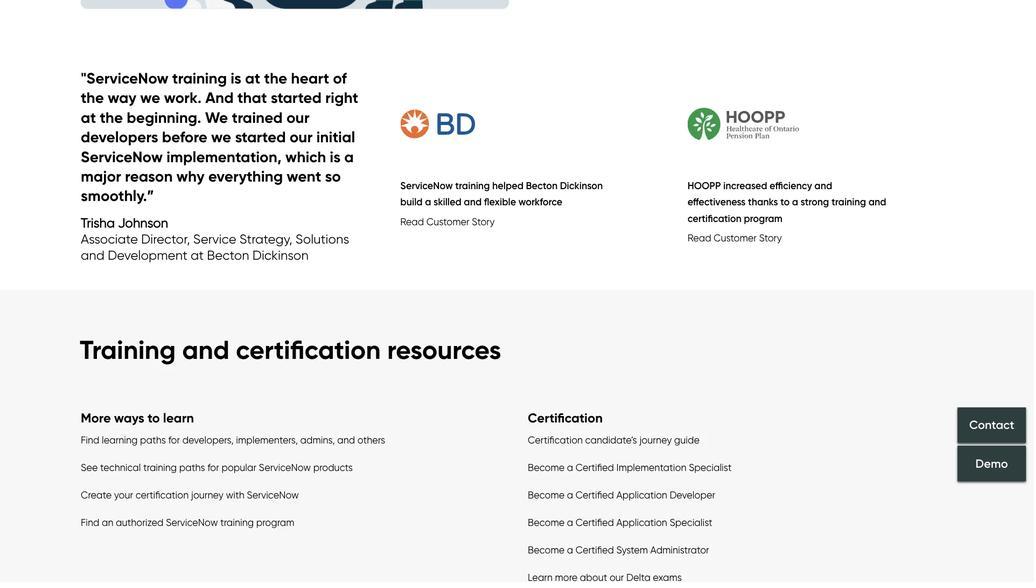 Task type: describe. For each thing, give the bounding box(es) containing it.
work.
[[164, 88, 202, 107]]

implementation
[[617, 462, 687, 473]]

development
[[108, 247, 188, 263]]

1 vertical spatial our
[[290, 127, 313, 146]]

servicenow inside find an authorized servicenow training program link
[[166, 516, 218, 528]]

resources
[[387, 333, 502, 365]]

smoothly."
[[81, 186, 154, 205]]

a inside ""servicenow training is at the heart of the way we work. and that started right at the beginning. we trained our developers before we started our initial servicenow implementation, which is a major reason why everything went so smoothly.""
[[344, 147, 354, 166]]

a inside servicenow training helped becton dickinson build a skilled and flexible workforce
[[425, 196, 431, 208]]

0 vertical spatial started
[[271, 88, 322, 107]]

read for servicenow training helped becton dickinson build a skilled and flexible workforce
[[401, 216, 424, 227]]

of
[[333, 69, 347, 87]]

certified for become a certified application specialist
[[576, 516, 614, 528]]

dickinson inside servicenow training helped becton dickinson build a skilled and flexible workforce
[[560, 179, 603, 191]]

right
[[326, 88, 359, 107]]

helped
[[493, 179, 524, 191]]

find for find learning paths for developers, implementers, admins, and others
[[81, 434, 99, 446]]

1 horizontal spatial for
[[208, 462, 219, 473]]

administrator
[[651, 544, 710, 556]]

become a certified system administrator link
[[528, 544, 710, 559]]

initial
[[317, 127, 355, 146]]

with
[[226, 489, 245, 501]]

create
[[81, 489, 112, 501]]

become a certified system administrator
[[528, 544, 710, 556]]

training down the with
[[220, 516, 254, 528]]

learn
[[163, 410, 194, 426]]

so
[[325, 167, 341, 186]]

0 vertical spatial we
[[140, 88, 160, 107]]

hoopp increased efficiency and effectiveness thanks to a strong training and certification program
[[688, 179, 887, 224]]

1 horizontal spatial is
[[330, 147, 341, 166]]

0 vertical spatial our
[[287, 108, 310, 127]]

servicenow inside ""servicenow training is at the heart of the way we work. and that started right at the beginning. we trained our developers before we started our initial servicenow implementation, which is a major reason why everything went so smoothly.""
[[81, 147, 163, 166]]

everything
[[208, 167, 283, 186]]

solutions
[[296, 231, 349, 247]]

director,
[[141, 231, 190, 247]]

candidate's
[[586, 434, 637, 446]]

authorized
[[116, 516, 164, 528]]

trained
[[232, 108, 283, 127]]

strong
[[801, 196, 830, 208]]

become for become a certified application developer
[[528, 489, 565, 501]]

find for find an authorized servicenow training program
[[81, 516, 99, 528]]

hoopp
[[688, 179, 721, 191]]

flexible
[[484, 196, 516, 208]]

see
[[81, 462, 98, 473]]

become for become a certified application specialist
[[528, 516, 565, 528]]

become a certified implementation specialist
[[528, 462, 732, 473]]

becton dickinson logo image
[[401, 83, 596, 165]]

system
[[617, 544, 648, 556]]

workforce
[[519, 196, 563, 208]]

heart
[[291, 69, 329, 87]]

and inside servicenow training helped becton dickinson build a skilled and flexible workforce
[[464, 196, 482, 208]]

major
[[81, 167, 121, 186]]

effectiveness
[[688, 196, 746, 208]]

application for specialist
[[617, 516, 668, 528]]

training inside ""servicenow training is at the heart of the way we work. and that started right at the beginning. we trained our developers before we started our initial servicenow implementation, which is a major reason why everything went so smoothly.""
[[172, 69, 227, 87]]

specialist for become a certified implementation specialist
[[689, 462, 732, 473]]

2 horizontal spatial at
[[245, 69, 260, 87]]

a inside hoopp increased efficiency and effectiveness thanks to a strong training and certification program
[[793, 196, 799, 208]]

become a certified application specialist
[[528, 516, 713, 528]]

training and certification resources
[[80, 333, 502, 365]]

0 vertical spatial paths
[[140, 434, 166, 446]]

program inside find an authorized servicenow training program link
[[256, 516, 295, 528]]

become a certified application developer
[[528, 489, 716, 501]]

training
[[80, 333, 176, 365]]

popular
[[222, 462, 257, 473]]

that
[[237, 88, 267, 107]]

"servicenow
[[81, 69, 169, 87]]

1 vertical spatial we
[[211, 127, 231, 146]]

reason
[[125, 167, 173, 186]]

products
[[313, 462, 353, 473]]

become a certified application specialist link
[[528, 516, 713, 531]]

read customer story for build
[[401, 216, 495, 227]]

associate
[[81, 231, 138, 247]]

find an authorized servicenow training program link
[[81, 516, 295, 531]]

hoopp logo image
[[688, 83, 884, 165]]

create your certification journey with servicenow
[[81, 489, 299, 501]]

program inside hoopp increased efficiency and effectiveness thanks to a strong training and certification program
[[744, 212, 783, 224]]

an
[[102, 516, 113, 528]]

find learning paths for developers, implementers, admins, and others
[[81, 434, 385, 446]]

developers
[[81, 127, 158, 146]]

customer for thanks
[[714, 232, 757, 244]]

training inside hoopp increased efficiency and effectiveness thanks to a strong training and certification program
[[832, 196, 867, 208]]

developer
[[670, 489, 716, 501]]

others
[[358, 434, 385, 446]]

more
[[81, 410, 111, 426]]

service
[[193, 231, 236, 247]]



Task type: locate. For each thing, give the bounding box(es) containing it.
at inside trisha johnson associate director, service strategy, solutions and development at becton dickinson
[[191, 247, 204, 263]]

application
[[617, 489, 668, 501], [617, 516, 668, 528]]

2 certified from the top
[[576, 489, 614, 501]]

certification for create your certification journey with servicenow
[[136, 489, 189, 501]]

becton inside trisha johnson associate director, service strategy, solutions and development at becton dickinson
[[207, 247, 249, 263]]

application for developer
[[617, 489, 668, 501]]

0 vertical spatial read
[[401, 216, 424, 227]]

certified for become a certified application developer
[[576, 489, 614, 501]]

read
[[401, 216, 424, 227], [688, 232, 712, 244]]

servicenow right the with
[[247, 489, 299, 501]]

journey
[[640, 434, 672, 446], [191, 489, 224, 501]]

read customer story for thanks
[[688, 232, 782, 244]]

certified down candidate's on the bottom of the page
[[576, 462, 614, 473]]

strategy,
[[240, 231, 292, 247]]

is down initial
[[330, 147, 341, 166]]

0 vertical spatial to
[[781, 196, 790, 208]]

paths up create your certification journey with servicenow
[[179, 462, 205, 473]]

servicenow inside the create your certification journey with servicenow 'link'
[[247, 489, 299, 501]]

2 certification from the top
[[528, 434, 583, 446]]

1 horizontal spatial we
[[211, 127, 231, 146]]

story
[[472, 216, 495, 227], [760, 232, 782, 244]]

for down learn
[[168, 434, 180, 446]]

build
[[401, 196, 423, 208]]

find down more
[[81, 434, 99, 446]]

the up developers on the top
[[100, 108, 123, 127]]

2 application from the top
[[617, 516, 668, 528]]

trisha
[[81, 215, 115, 231]]

0 horizontal spatial certification
[[136, 489, 189, 501]]

3 certified from the top
[[576, 516, 614, 528]]

read down build
[[401, 216, 424, 227]]

servicenow inside the 'see technical training paths for popular servicenow products' link
[[259, 462, 311, 473]]

0 vertical spatial certification
[[528, 410, 603, 426]]

read down effectiveness
[[688, 232, 712, 244]]

0 horizontal spatial we
[[140, 88, 160, 107]]

1 horizontal spatial to
[[781, 196, 790, 208]]

demo link
[[958, 446, 1027, 481]]

implementers,
[[236, 434, 298, 446]]

customer down effectiveness
[[714, 232, 757, 244]]

for left popular
[[208, 462, 219, 473]]

started down heart
[[271, 88, 322, 107]]

0 vertical spatial story
[[472, 216, 495, 227]]

paths
[[140, 434, 166, 446], [179, 462, 205, 473]]

0 horizontal spatial for
[[168, 434, 180, 446]]

which
[[285, 147, 326, 166]]

0 vertical spatial application
[[617, 489, 668, 501]]

1 horizontal spatial journey
[[640, 434, 672, 446]]

1 vertical spatial at
[[81, 108, 96, 127]]

story down 'flexible'
[[472, 216, 495, 227]]

1 vertical spatial customer
[[714, 232, 757, 244]]

2 become from the top
[[528, 489, 565, 501]]

johnson
[[118, 215, 168, 231]]

1 horizontal spatial read customer story
[[688, 232, 782, 244]]

went
[[287, 167, 321, 186]]

1 vertical spatial is
[[330, 147, 341, 166]]

1 application from the top
[[617, 489, 668, 501]]

certified up become a certified application specialist
[[576, 489, 614, 501]]

0 horizontal spatial customer
[[427, 216, 470, 227]]

"servicenow training is at the heart of the way we work. and that started right at the beginning. we trained our developers before we started our initial servicenow implementation, which is a major reason why everything went so smoothly."
[[81, 69, 359, 205]]

contact link
[[958, 407, 1027, 443]]

1 vertical spatial paths
[[179, 462, 205, 473]]

program
[[744, 212, 783, 224], [256, 516, 295, 528]]

the left way
[[81, 88, 104, 107]]

story for and
[[472, 216, 495, 227]]

dickinson up the workforce
[[560, 179, 603, 191]]

2 vertical spatial at
[[191, 247, 204, 263]]

1 certification from the top
[[528, 410, 603, 426]]

certification candidate's journey guide
[[528, 434, 700, 446]]

servicenow up build
[[401, 179, 453, 191]]

specialist down developer
[[670, 516, 713, 528]]

1 vertical spatial for
[[208, 462, 219, 473]]

1 vertical spatial certification
[[236, 333, 381, 365]]

1 vertical spatial started
[[235, 127, 286, 146]]

is
[[231, 69, 241, 87], [330, 147, 341, 166]]

1 vertical spatial becton
[[207, 247, 249, 263]]

guide
[[675, 434, 700, 446]]

technical
[[100, 462, 141, 473]]

1 vertical spatial journey
[[191, 489, 224, 501]]

4 certified from the top
[[576, 544, 614, 556]]

2 vertical spatial certification
[[136, 489, 189, 501]]

1 vertical spatial specialist
[[670, 516, 713, 528]]

servicenow down the create your certification journey with servicenow 'link'
[[166, 516, 218, 528]]

servicenow training helped becton dickinson build a skilled and flexible workforce
[[401, 179, 603, 208]]

0 vertical spatial is
[[231, 69, 241, 87]]

2 vertical spatial the
[[100, 108, 123, 127]]

0 vertical spatial specialist
[[689, 462, 732, 473]]

1 vertical spatial the
[[81, 88, 104, 107]]

2 find from the top
[[81, 516, 99, 528]]

1 vertical spatial read customer story
[[688, 232, 782, 244]]

1 vertical spatial read
[[688, 232, 712, 244]]

training up skilled
[[456, 179, 490, 191]]

certification inside hoopp increased efficiency and effectiveness thanks to a strong training and certification program
[[688, 212, 742, 224]]

0 vertical spatial program
[[744, 212, 783, 224]]

your
[[114, 489, 133, 501]]

find an authorized servicenow training program
[[81, 516, 295, 528]]

0 vertical spatial at
[[245, 69, 260, 87]]

read for hoopp increased efficiency and effectiveness thanks to a strong training and certification program
[[688, 232, 712, 244]]

find left an
[[81, 516, 99, 528]]

1 horizontal spatial customer
[[714, 232, 757, 244]]

1 vertical spatial application
[[617, 516, 668, 528]]

at
[[245, 69, 260, 87], [81, 108, 96, 127], [191, 247, 204, 263]]

training
[[172, 69, 227, 87], [456, 179, 490, 191], [832, 196, 867, 208], [143, 462, 177, 473], [220, 516, 254, 528]]

certification for training and certification resources
[[236, 333, 381, 365]]

thanks
[[749, 196, 778, 208]]

certification candidate's journey guide link
[[528, 434, 700, 449]]

certified for become a certified system administrator
[[576, 544, 614, 556]]

customer
[[427, 216, 470, 227], [714, 232, 757, 244]]

see technical training paths for popular servicenow products
[[81, 462, 353, 473]]

0 vertical spatial journey
[[640, 434, 672, 446]]

to
[[781, 196, 790, 208], [148, 410, 160, 426]]

become
[[528, 462, 565, 473], [528, 489, 565, 501], [528, 516, 565, 528], [528, 544, 565, 556]]

to right ways
[[148, 410, 160, 426]]

and inside trisha johnson associate director, service strategy, solutions and development at becton dickinson
[[81, 247, 105, 263]]

0 horizontal spatial story
[[472, 216, 495, 227]]

to inside hoopp increased efficiency and effectiveness thanks to a strong training and certification program
[[781, 196, 790, 208]]

is up that
[[231, 69, 241, 87]]

0 vertical spatial customer
[[427, 216, 470, 227]]

0 horizontal spatial becton
[[207, 247, 249, 263]]

1 vertical spatial program
[[256, 516, 295, 528]]

started down trained
[[235, 127, 286, 146]]

4 become from the top
[[528, 544, 565, 556]]

story down thanks
[[760, 232, 782, 244]]

journey inside 'link'
[[191, 489, 224, 501]]

developers,
[[183, 434, 234, 446]]

certified down become a certified application specialist link
[[576, 544, 614, 556]]

specialist for become a certified application specialist
[[670, 516, 713, 528]]

way
[[108, 88, 136, 107]]

story for strong
[[760, 232, 782, 244]]

dickinson inside trisha johnson associate director, service strategy, solutions and development at becton dickinson
[[253, 247, 309, 263]]

we up "beginning."
[[140, 88, 160, 107]]

becton down service
[[207, 247, 249, 263]]

we
[[140, 88, 160, 107], [211, 127, 231, 146]]

0 horizontal spatial at
[[81, 108, 96, 127]]

efficiency
[[770, 179, 813, 191]]

learning
[[102, 434, 138, 446]]

1 vertical spatial dickinson
[[253, 247, 309, 263]]

at down service
[[191, 247, 204, 263]]

skilled
[[434, 196, 462, 208]]

paths down more ways to learn
[[140, 434, 166, 446]]

1 horizontal spatial dickinson
[[560, 179, 603, 191]]

read customer story down effectiveness
[[688, 232, 782, 244]]

0 vertical spatial certification
[[688, 212, 742, 224]]

0 horizontal spatial is
[[231, 69, 241, 87]]

servicenow down implementers,
[[259, 462, 311, 473]]

certified
[[576, 462, 614, 473], [576, 489, 614, 501], [576, 516, 614, 528], [576, 544, 614, 556]]

journey up implementation
[[640, 434, 672, 446]]

0 horizontal spatial program
[[256, 516, 295, 528]]

0 vertical spatial dickinson
[[560, 179, 603, 191]]

1 become from the top
[[528, 462, 565, 473]]

certified up become a certified system administrator
[[576, 516, 614, 528]]

and
[[205, 88, 234, 107]]

0 vertical spatial the
[[264, 69, 287, 87]]

at up that
[[245, 69, 260, 87]]

0 horizontal spatial read customer story
[[401, 216, 495, 227]]

specialist
[[689, 462, 732, 473], [670, 516, 713, 528]]

to down efficiency
[[781, 196, 790, 208]]

find learning paths for developers, implementers, admins, and others link
[[81, 434, 385, 449]]

trisha johnson associate director, service strategy, solutions and development at becton dickinson
[[81, 215, 349, 263]]

1 horizontal spatial paths
[[179, 462, 205, 473]]

1 horizontal spatial certification
[[236, 333, 381, 365]]

customer down skilled
[[427, 216, 470, 227]]

our
[[287, 108, 310, 127], [290, 127, 313, 146]]

journey down the 'see technical training paths for popular servicenow products' link
[[191, 489, 224, 501]]

0 horizontal spatial paths
[[140, 434, 166, 446]]

contact
[[970, 418, 1015, 432]]

training up work.
[[172, 69, 227, 87]]

becton up the workforce
[[526, 179, 558, 191]]

certified for become a certified implementation specialist
[[576, 462, 614, 473]]

0 horizontal spatial to
[[148, 410, 160, 426]]

demo
[[976, 456, 1009, 471]]

customer for build
[[427, 216, 470, 227]]

1 horizontal spatial story
[[760, 232, 782, 244]]

1 horizontal spatial read
[[688, 232, 712, 244]]

read customer story
[[401, 216, 495, 227], [688, 232, 782, 244]]

find
[[81, 434, 99, 446], [81, 516, 99, 528]]

0 vertical spatial read customer story
[[401, 216, 495, 227]]

dickinson down strategy,
[[253, 247, 309, 263]]

the up that
[[264, 69, 287, 87]]

become a certified implementation specialist link
[[528, 462, 732, 476]]

becton
[[526, 179, 558, 191], [207, 247, 249, 263]]

application down 'become a certified implementation specialist' link
[[617, 489, 668, 501]]

read customer story down skilled
[[401, 216, 495, 227]]

admins,
[[301, 434, 335, 446]]

1 find from the top
[[81, 434, 99, 446]]

servicenow
[[81, 147, 163, 166], [401, 179, 453, 191], [259, 462, 311, 473], [247, 489, 299, 501], [166, 516, 218, 528]]

servicenow inside servicenow training helped becton dickinson build a skilled and flexible workforce
[[401, 179, 453, 191]]

training right 'strong'
[[832, 196, 867, 208]]

0 vertical spatial becton
[[526, 179, 558, 191]]

increased
[[724, 179, 768, 191]]

more ways to learn
[[81, 410, 194, 426]]

ways
[[114, 410, 144, 426]]

a
[[344, 147, 354, 166], [425, 196, 431, 208], [793, 196, 799, 208], [567, 462, 574, 473], [567, 489, 574, 501], [567, 516, 574, 528], [567, 544, 574, 556]]

we
[[205, 108, 228, 127]]

become a certified application developer link
[[528, 489, 716, 504]]

at up developers on the top
[[81, 108, 96, 127]]

we up 'implementation,'
[[211, 127, 231, 146]]

1 vertical spatial story
[[760, 232, 782, 244]]

2 horizontal spatial certification
[[688, 212, 742, 224]]

servicenow down developers on the top
[[81, 147, 163, 166]]

why
[[177, 167, 205, 186]]

beginning.
[[127, 108, 201, 127]]

the
[[264, 69, 287, 87], [81, 88, 104, 107], [100, 108, 123, 127]]

0 vertical spatial find
[[81, 434, 99, 446]]

certification
[[528, 410, 603, 426], [528, 434, 583, 446]]

becton inside servicenow training helped becton dickinson build a skilled and flexible workforce
[[526, 179, 558, 191]]

1 vertical spatial find
[[81, 516, 99, 528]]

create your certification journey with servicenow link
[[81, 489, 299, 504]]

application up system
[[617, 516, 668, 528]]

3 become from the top
[[528, 516, 565, 528]]

1 vertical spatial to
[[148, 410, 160, 426]]

before
[[162, 127, 208, 146]]

certification
[[688, 212, 742, 224], [236, 333, 381, 365], [136, 489, 189, 501]]

training inside servicenow training helped becton dickinson build a skilled and flexible workforce
[[456, 179, 490, 191]]

certification inside 'link'
[[136, 489, 189, 501]]

0 vertical spatial for
[[168, 434, 180, 446]]

certification for certification
[[528, 410, 603, 426]]

training right the technical
[[143, 462, 177, 473]]

0 horizontal spatial dickinson
[[253, 247, 309, 263]]

implementation,
[[167, 147, 282, 166]]

1 horizontal spatial at
[[191, 247, 204, 263]]

specialist up developer
[[689, 462, 732, 473]]

0 horizontal spatial journey
[[191, 489, 224, 501]]

become for become a certified system administrator
[[528, 544, 565, 556]]

and
[[815, 179, 833, 191], [464, 196, 482, 208], [869, 196, 887, 208], [81, 247, 105, 263], [182, 333, 230, 365], [338, 434, 355, 446]]

1 horizontal spatial program
[[744, 212, 783, 224]]

1 certified from the top
[[576, 462, 614, 473]]

see technical training paths for popular servicenow products link
[[81, 462, 353, 476]]

become for become a certified implementation specialist
[[528, 462, 565, 473]]

0 horizontal spatial read
[[401, 216, 424, 227]]

1 vertical spatial certification
[[528, 434, 583, 446]]

certification for certification candidate's journey guide
[[528, 434, 583, 446]]

1 horizontal spatial becton
[[526, 179, 558, 191]]



Task type: vqa. For each thing, say whether or not it's contained in the screenshot.
Dickinson inside the ServiceNow training helped Becton Dickinson build a skilled and flexible workforce
yes



